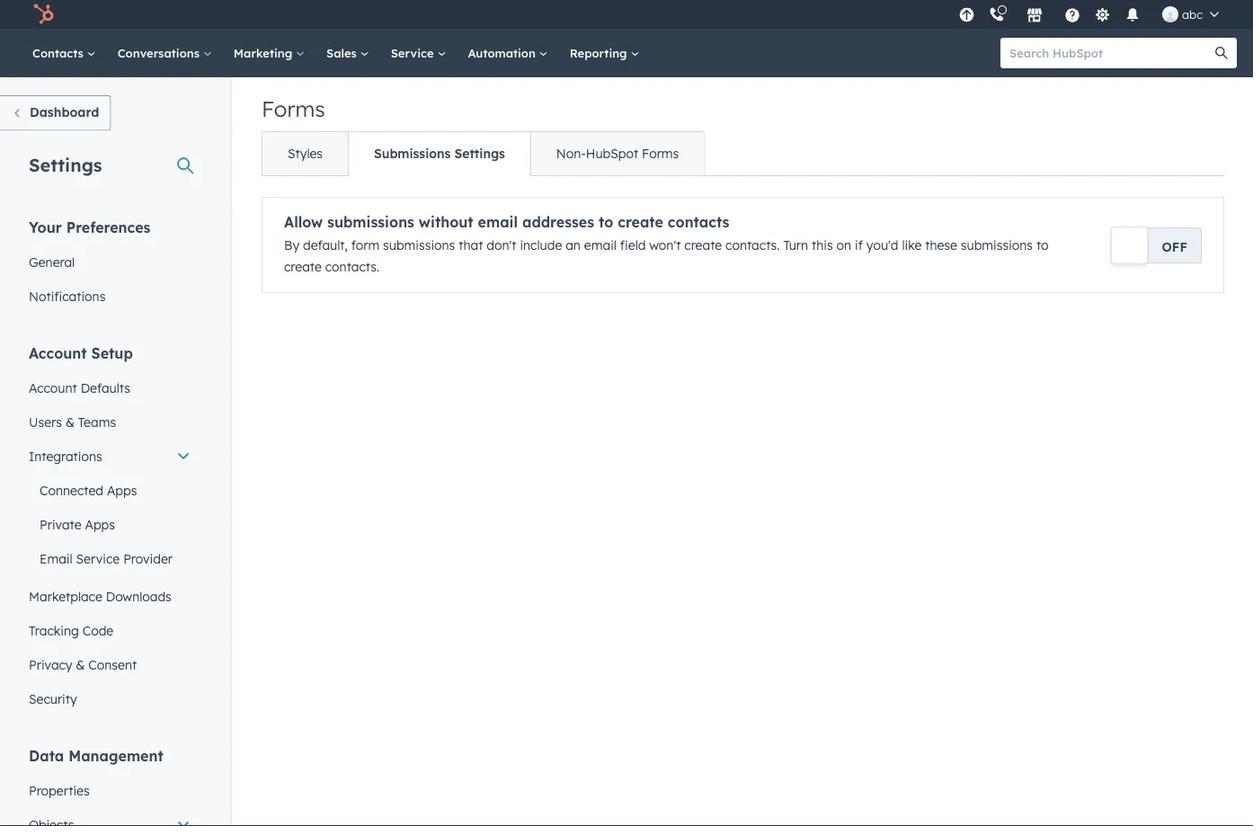 Task type: vqa. For each thing, say whether or not it's contained in the screenshot.
bottommost &
yes



Task type: describe. For each thing, give the bounding box(es) containing it.
data
[[29, 747, 64, 765]]

connected
[[40, 482, 103, 498]]

that
[[459, 237, 483, 253]]

connected apps link
[[18, 473, 201, 507]]

tracking code link
[[18, 614, 201, 648]]

setup
[[91, 344, 133, 362]]

upgrade link
[[956, 5, 978, 24]]

help button
[[1057, 0, 1088, 29]]

1 vertical spatial forms
[[642, 146, 679, 161]]

account for account defaults
[[29, 380, 77, 396]]

your preferences element
[[18, 217, 201, 313]]

integrations button
[[18, 439, 201, 473]]

marketplaces button
[[1016, 0, 1054, 29]]

privacy & consent
[[29, 657, 137, 672]]

these
[[925, 237, 957, 253]]

abc menu
[[954, 0, 1232, 29]]

this
[[812, 237, 833, 253]]

non-hubspot forms
[[556, 146, 679, 161]]

marketing link
[[223, 29, 316, 77]]

addresses
[[522, 213, 594, 231]]

search button
[[1206, 38, 1237, 68]]

non-
[[556, 146, 586, 161]]

conversations link
[[107, 29, 223, 77]]

1 vertical spatial email
[[584, 237, 617, 253]]

notifications button
[[1117, 0, 1148, 29]]

downloads
[[106, 588, 172, 604]]

service inside account setup element
[[76, 551, 120, 566]]

marketplace
[[29, 588, 102, 604]]

on
[[837, 237, 851, 253]]

defaults
[[81, 380, 130, 396]]

connected apps
[[40, 482, 137, 498]]

preferences
[[66, 218, 151, 236]]

hubspot
[[586, 146, 638, 161]]

dashboard
[[30, 104, 99, 120]]

without
[[419, 213, 473, 231]]

email service provider
[[40, 551, 173, 566]]

off
[[1162, 239, 1188, 254]]

marketplace downloads link
[[18, 579, 201, 614]]

properties link
[[18, 774, 201, 808]]

tracking
[[29, 623, 79, 638]]

dashboard link
[[0, 95, 111, 131]]

management
[[68, 747, 163, 765]]

calling icon image
[[989, 7, 1005, 23]]

notifications image
[[1125, 8, 1141, 24]]

settings image
[[1095, 8, 1111, 24]]

users & teams link
[[18, 405, 201, 439]]

properties
[[29, 783, 90, 798]]

like
[[902, 237, 922, 253]]

consent
[[88, 657, 137, 672]]

abc
[[1182, 7, 1203, 22]]

search image
[[1215, 47, 1228, 59]]

submissions
[[374, 146, 451, 161]]

& for privacy
[[76, 657, 85, 672]]

0 vertical spatial create
[[618, 213, 663, 231]]

private apps
[[40, 516, 115, 532]]

submissions right these
[[961, 237, 1033, 253]]

account defaults
[[29, 380, 130, 396]]

submissions settings link
[[348, 132, 530, 175]]

account defaults link
[[18, 371, 201, 405]]

form
[[351, 237, 380, 253]]

provider
[[123, 551, 173, 566]]

turn
[[783, 237, 808, 253]]

notifications
[[29, 288, 106, 304]]

conversations
[[118, 45, 203, 60]]

1 horizontal spatial settings
[[454, 146, 505, 161]]

contacts
[[32, 45, 87, 60]]

private apps link
[[18, 507, 201, 542]]

help image
[[1064, 8, 1081, 24]]

submissions settings
[[374, 146, 505, 161]]

don't
[[487, 237, 516, 253]]

email service provider link
[[18, 542, 201, 576]]

general
[[29, 254, 75, 270]]

your preferences
[[29, 218, 151, 236]]

security
[[29, 691, 77, 707]]

data management
[[29, 747, 163, 765]]

service inside "link"
[[391, 45, 437, 60]]

private
[[40, 516, 81, 532]]

0 horizontal spatial forms
[[262, 95, 325, 122]]

calling icon button
[[982, 2, 1012, 26]]

reporting link
[[559, 29, 650, 77]]

include
[[520, 237, 562, 253]]

submissions down without
[[383, 237, 455, 253]]

marketplaces image
[[1027, 8, 1043, 24]]

settings link
[[1091, 5, 1114, 24]]

field
[[620, 237, 646, 253]]

gary orlando image
[[1162, 6, 1179, 22]]

by
[[284, 237, 299, 253]]

navigation containing styles
[[262, 131, 705, 176]]

sales
[[326, 45, 360, 60]]



Task type: locate. For each thing, give the bounding box(es) containing it.
notifications link
[[18, 279, 201, 313]]

email
[[478, 213, 518, 231], [584, 237, 617, 253]]

forms
[[262, 95, 325, 122], [642, 146, 679, 161]]

automation link
[[457, 29, 559, 77]]

account setup
[[29, 344, 133, 362]]

upgrade image
[[959, 8, 975, 24]]

marketing
[[234, 45, 296, 60]]

privacy & consent link
[[18, 648, 201, 682]]

automation
[[468, 45, 539, 60]]

tracking code
[[29, 623, 113, 638]]

0 vertical spatial to
[[599, 213, 613, 231]]

2 account from the top
[[29, 380, 77, 396]]

teams
[[78, 414, 116, 430]]

1 vertical spatial to
[[1036, 237, 1049, 253]]

you'd
[[866, 237, 899, 253]]

contacts. down form on the left of the page
[[325, 259, 380, 275]]

create
[[618, 213, 663, 231], [684, 237, 722, 253], [284, 259, 322, 275]]

if
[[855, 237, 863, 253]]

0 vertical spatial contacts.
[[726, 237, 780, 253]]

an
[[566, 237, 581, 253]]

styles
[[288, 146, 323, 161]]

forms up styles
[[262, 95, 325, 122]]

0 horizontal spatial &
[[66, 414, 75, 430]]

service right sales link
[[391, 45, 437, 60]]

your
[[29, 218, 62, 236]]

account inside account defaults link
[[29, 380, 77, 396]]

& for users
[[66, 414, 75, 430]]

code
[[82, 623, 113, 638]]

1 horizontal spatial to
[[1036, 237, 1049, 253]]

non-hubspot forms link
[[530, 132, 704, 175]]

forms right hubspot
[[642, 146, 679, 161]]

0 horizontal spatial to
[[599, 213, 613, 231]]

create down contacts
[[684, 237, 722, 253]]

settings
[[454, 146, 505, 161], [29, 153, 102, 176]]

2 vertical spatial create
[[284, 259, 322, 275]]

account for account setup
[[29, 344, 87, 362]]

1 horizontal spatial service
[[391, 45, 437, 60]]

1 vertical spatial account
[[29, 380, 77, 396]]

reporting
[[570, 45, 631, 60]]

account setup element
[[18, 343, 201, 716]]

contacts link
[[22, 29, 107, 77]]

0 vertical spatial email
[[478, 213, 518, 231]]

abc button
[[1152, 0, 1230, 29]]

& right users at the bottom of the page
[[66, 414, 75, 430]]

0 horizontal spatial email
[[478, 213, 518, 231]]

account up users at the bottom of the page
[[29, 380, 77, 396]]

service down private apps link
[[76, 551, 120, 566]]

marketplace downloads
[[29, 588, 172, 604]]

0 horizontal spatial contacts.
[[325, 259, 380, 275]]

apps for connected apps
[[107, 482, 137, 498]]

apps
[[107, 482, 137, 498], [85, 516, 115, 532]]

create down by
[[284, 259, 322, 275]]

settings right submissions
[[454, 146, 505, 161]]

apps for private apps
[[85, 516, 115, 532]]

contacts. left turn
[[726, 237, 780, 253]]

email right an
[[584, 237, 617, 253]]

users & teams
[[29, 414, 116, 430]]

Search HubSpot search field
[[1001, 38, 1221, 68]]

email up the don't
[[478, 213, 518, 231]]

general link
[[18, 245, 201, 279]]

0 vertical spatial service
[[391, 45, 437, 60]]

service link
[[380, 29, 457, 77]]

1 vertical spatial apps
[[85, 516, 115, 532]]

data management element
[[18, 746, 201, 826]]

1 horizontal spatial &
[[76, 657, 85, 672]]

0 vertical spatial forms
[[262, 95, 325, 122]]

contacts
[[668, 213, 729, 231]]

create up the field
[[618, 213, 663, 231]]

won't
[[649, 237, 681, 253]]

users
[[29, 414, 62, 430]]

to
[[599, 213, 613, 231], [1036, 237, 1049, 253]]

0 horizontal spatial create
[[284, 259, 322, 275]]

1 horizontal spatial email
[[584, 237, 617, 253]]

1 account from the top
[[29, 344, 87, 362]]

0 vertical spatial &
[[66, 414, 75, 430]]

submissions up form on the left of the page
[[327, 213, 414, 231]]

default,
[[303, 237, 348, 253]]

hubspot link
[[22, 4, 67, 25]]

1 vertical spatial contacts.
[[325, 259, 380, 275]]

1 vertical spatial &
[[76, 657, 85, 672]]

contacts.
[[726, 237, 780, 253], [325, 259, 380, 275]]

styles link
[[263, 132, 348, 175]]

0 horizontal spatial service
[[76, 551, 120, 566]]

0 vertical spatial apps
[[107, 482, 137, 498]]

& right privacy
[[76, 657, 85, 672]]

apps up email service provider
[[85, 516, 115, 532]]

sales link
[[316, 29, 380, 77]]

service
[[391, 45, 437, 60], [76, 551, 120, 566]]

email
[[40, 551, 72, 566]]

account
[[29, 344, 87, 362], [29, 380, 77, 396]]

0 horizontal spatial settings
[[29, 153, 102, 176]]

hubspot image
[[32, 4, 54, 25]]

security link
[[18, 682, 201, 716]]

apps down integrations button
[[107, 482, 137, 498]]

0 vertical spatial account
[[29, 344, 87, 362]]

1 vertical spatial service
[[76, 551, 120, 566]]

integrations
[[29, 448, 102, 464]]

privacy
[[29, 657, 72, 672]]

navigation
[[262, 131, 705, 176]]

2 horizontal spatial create
[[684, 237, 722, 253]]

allow submissions without email addresses to create contacts by default, form submissions that don't include an email field won't create contacts. turn this on if you'd like these submissions to create contacts.
[[284, 213, 1049, 275]]

account up account defaults
[[29, 344, 87, 362]]

1 horizontal spatial create
[[618, 213, 663, 231]]

1 vertical spatial create
[[684, 237, 722, 253]]

submissions
[[327, 213, 414, 231], [383, 237, 455, 253], [961, 237, 1033, 253]]

allow
[[284, 213, 323, 231]]

settings down dashboard
[[29, 153, 102, 176]]

1 horizontal spatial contacts.
[[726, 237, 780, 253]]

1 horizontal spatial forms
[[642, 146, 679, 161]]

&
[[66, 414, 75, 430], [76, 657, 85, 672]]



